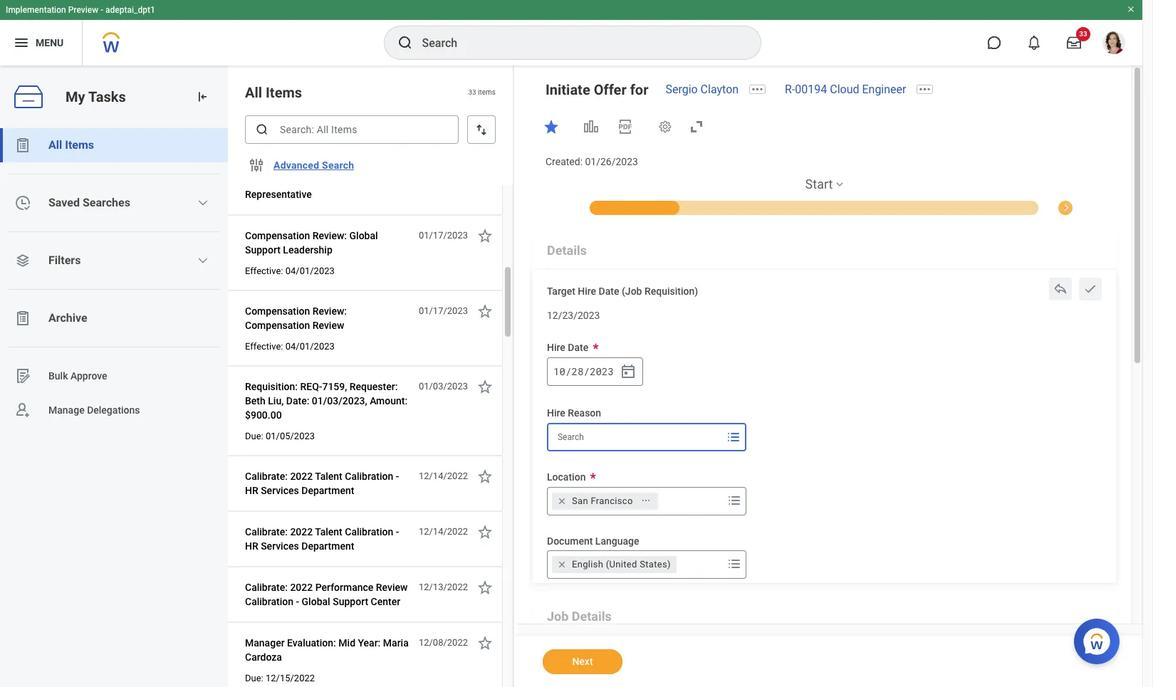 Task type: vqa. For each thing, say whether or not it's contained in the screenshot.


Task type: locate. For each thing, give the bounding box(es) containing it.
date left (job
[[599, 286, 620, 297]]

offer up pearson
[[245, 160, 268, 172]]

support left leadership
[[245, 244, 281, 256]]

hire reason
[[547, 408, 602, 419]]

2022 left performance
[[290, 582, 313, 594]]

0 vertical spatial date
[[599, 286, 620, 297]]

1 04/01/2023 from the top
[[286, 266, 335, 276]]

1 vertical spatial star image
[[477, 303, 494, 320]]

0 vertical spatial services
[[261, 485, 299, 497]]

mid
[[339, 638, 356, 649]]

1 horizontal spatial r-
[[785, 83, 796, 96]]

04/01/2023
[[286, 266, 335, 276], [286, 341, 335, 352]]

1 horizontal spatial date
[[599, 286, 620, 297]]

compensation
[[1066, 203, 1121, 213], [245, 230, 310, 242], [245, 306, 310, 317], [245, 320, 310, 331]]

calibrate: for calibrate: 2022 talent calibration - hr services department button associated with fourth star image from the top of the 'item list' element
[[245, 527, 288, 538]]

33 left items
[[468, 89, 476, 96]]

2023
[[590, 365, 614, 378]]

1 horizontal spatial 33
[[1080, 30, 1088, 38]]

0 vertical spatial for
[[630, 81, 649, 98]]

chevron down image
[[198, 197, 209, 209]]

2 2022 from the top
[[290, 527, 313, 538]]

effective: 04/01/2023 for support
[[245, 266, 335, 276]]

1 vertical spatial calibrate:
[[245, 527, 288, 538]]

2 calibrate: 2022 talent calibration - hr services department button from the top
[[245, 524, 411, 555]]

cardoza
[[245, 652, 282, 663]]

saved searches
[[48, 196, 130, 210]]

1 vertical spatial global
[[302, 596, 330, 608]]

1 review: from the top
[[313, 230, 347, 242]]

0 vertical spatial effective: 04/01/2023
[[245, 266, 335, 276]]

advanced search button
[[268, 151, 360, 180]]

x small image left san
[[555, 494, 569, 508]]

all
[[245, 84, 262, 101], [48, 138, 62, 152]]

1 due: from the top
[[245, 431, 263, 442]]

2 effective: 04/01/2023 from the top
[[245, 341, 335, 352]]

undo l image
[[1054, 282, 1068, 296]]

items down my
[[65, 138, 94, 152]]

global down performance
[[302, 596, 330, 608]]

year:
[[358, 638, 381, 649]]

initiate
[[546, 81, 591, 98]]

1 horizontal spatial offer
[[594, 81, 627, 98]]

/ right 28
[[584, 365, 590, 378]]

0 vertical spatial review:
[[313, 230, 347, 242]]

job
[[286, 160, 302, 172], [547, 609, 569, 624]]

1 vertical spatial offer
[[245, 160, 268, 172]]

0 vertical spatial 01/17/2023
[[419, 230, 468, 241]]

x small image inside san francisco, press delete to clear value. option
[[555, 494, 569, 508]]

2 x small image from the top
[[555, 558, 569, 572]]

1 vertical spatial calibrate: 2022 talent calibration - hr services department
[[245, 527, 399, 552]]

0 vertical spatial support
[[245, 244, 281, 256]]

x small image inside english (united states), press delete to clear value. option
[[555, 558, 569, 572]]

0 vertical spatial effective:
[[245, 266, 283, 276]]

global down customer
[[350, 230, 378, 242]]

start button
[[806, 176, 833, 193]]

hire for hire date
[[547, 342, 566, 354]]

12/15/2022
[[266, 673, 315, 684]]

effective: 04/01/2023 down leadership
[[245, 266, 335, 276]]

0 horizontal spatial star image
[[477, 303, 494, 320]]

for inside offer for job application: rachel pearson ‎- r-00201 customer service representative
[[270, 160, 283, 172]]

0 vertical spatial items
[[266, 84, 302, 101]]

evaluation:
[[287, 638, 336, 649]]

1 vertical spatial 12/14/2022
[[419, 527, 468, 537]]

1 horizontal spatial all items
[[245, 84, 302, 101]]

1 vertical spatial hr
[[245, 541, 258, 552]]

clipboard image
[[14, 310, 31, 327]]

bulk approve link
[[0, 359, 228, 393]]

compensation inside compensation review: global support leadership
[[245, 230, 310, 242]]

details up target
[[547, 243, 587, 258]]

for up view printable version (pdf) 'image'
[[630, 81, 649, 98]]

12/13/2022
[[419, 582, 468, 593]]

7159,
[[322, 381, 347, 393]]

justify image
[[13, 34, 30, 51]]

2022 for fourth star image from the top of the 'item list' element
[[290, 527, 313, 538]]

amount:
[[370, 395, 408, 407]]

job up ‎-
[[286, 160, 302, 172]]

due: for manager evaluation: mid year: maria cardoza
[[245, 673, 263, 684]]

1 vertical spatial date
[[568, 342, 589, 354]]

francisco
[[591, 496, 633, 506]]

job inside offer for job application: rachel pearson ‎- r-00201 customer service representative
[[286, 160, 302, 172]]

hire up target hire date (job requisition) element
[[578, 286, 597, 297]]

prompts image for language
[[726, 556, 743, 573]]

tasks
[[88, 88, 126, 105]]

calibrate: 2022 talent calibration - hr services department button for fourth star image from the top of the 'item list' element
[[245, 524, 411, 555]]

all items up search image
[[245, 84, 302, 101]]

1 vertical spatial hire
[[547, 342, 566, 354]]

1 vertical spatial support
[[333, 596, 368, 608]]

review inside the compensation review: compensation review
[[313, 320, 344, 331]]

manage delegations
[[48, 404, 140, 416]]

for
[[630, 81, 649, 98], [270, 160, 283, 172]]

r- inside offer for job application: rachel pearson ‎- r-00201 customer service representative
[[290, 175, 300, 186]]

1 horizontal spatial review
[[376, 582, 408, 594]]

all up search image
[[245, 84, 262, 101]]

review up 7159,
[[313, 320, 344, 331]]

2 services from the top
[[261, 541, 299, 552]]

0 vertical spatial 12/14/2022
[[419, 471, 468, 482]]

0 vertical spatial talent
[[315, 471, 343, 482]]

1 department from the top
[[302, 485, 354, 497]]

1 calibrate: from the top
[[245, 471, 288, 482]]

1 effective: from the top
[[245, 266, 283, 276]]

my tasks element
[[0, 66, 228, 688]]

created:
[[546, 156, 583, 167]]

01/17/2023
[[419, 230, 468, 241], [419, 306, 468, 316]]

0 horizontal spatial global
[[302, 596, 330, 608]]

6 star image from the top
[[477, 635, 494, 652]]

hire left reason
[[547, 408, 566, 419]]

Hire Reason field
[[549, 425, 724, 450]]

2 / from the left
[[584, 365, 590, 378]]

0 horizontal spatial for
[[270, 160, 283, 172]]

04/01/2023 down leadership
[[286, 266, 335, 276]]

1 vertical spatial department
[[302, 541, 354, 552]]

0 horizontal spatial job
[[286, 160, 302, 172]]

2 hr from the top
[[245, 541, 258, 552]]

hire up 10
[[547, 342, 566, 354]]

support down performance
[[333, 596, 368, 608]]

performance
[[315, 582, 374, 594]]

1 vertical spatial x small image
[[555, 558, 569, 572]]

1 2022 from the top
[[290, 471, 313, 482]]

2 calibrate: 2022 talent calibration - hr services department from the top
[[245, 527, 399, 552]]

due: down cardoza
[[245, 673, 263, 684]]

1 vertical spatial due:
[[245, 673, 263, 684]]

1 vertical spatial 01/17/2023
[[419, 306, 468, 316]]

0 vertical spatial details
[[547, 243, 587, 258]]

hire date group
[[547, 358, 643, 386]]

effective: for compensation review: compensation review
[[245, 341, 283, 352]]

2 talent from the top
[[315, 527, 343, 538]]

2 review: from the top
[[313, 306, 347, 317]]

job details
[[547, 609, 612, 624]]

all items right clipboard image
[[48, 138, 94, 152]]

1 vertical spatial r-
[[290, 175, 300, 186]]

calibrate: inside calibrate: 2022 performance review calibration - global support center
[[245, 582, 288, 594]]

date
[[599, 286, 620, 297], [568, 342, 589, 354]]

job up next button
[[547, 609, 569, 624]]

items
[[266, 84, 302, 101], [65, 138, 94, 152]]

beth
[[245, 395, 266, 407]]

department up performance
[[302, 541, 354, 552]]

1 vertical spatial items
[[65, 138, 94, 152]]

1 vertical spatial effective: 04/01/2023
[[245, 341, 335, 352]]

user plus image
[[14, 402, 31, 419]]

application:
[[305, 160, 358, 172]]

review up center
[[376, 582, 408, 594]]

2 effective: from the top
[[245, 341, 283, 352]]

00201
[[300, 175, 328, 186]]

review: for compensation
[[313, 306, 347, 317]]

r- left cloud
[[785, 83, 796, 96]]

Search: All Items text field
[[245, 115, 459, 144]]

0 vertical spatial job
[[286, 160, 302, 172]]

calibrate: 2022 talent calibration - hr services department for fourth star image from the top of the 'item list' element
[[245, 527, 399, 552]]

calibrate:
[[245, 471, 288, 482], [245, 527, 288, 538], [245, 582, 288, 594]]

san
[[572, 496, 589, 506]]

review: up leadership
[[313, 230, 347, 242]]

san francisco element
[[572, 495, 633, 508]]

1 horizontal spatial all
[[245, 84, 262, 101]]

star image
[[543, 118, 560, 135], [477, 303, 494, 320]]

for up pearson
[[270, 160, 283, 172]]

services down due: 01/05/2023
[[261, 485, 299, 497]]

all items inside 'item list' element
[[245, 84, 302, 101]]

search image
[[255, 123, 269, 137]]

2 vertical spatial 2022
[[290, 582, 313, 594]]

2 due: from the top
[[245, 673, 263, 684]]

1 01/17/2023 from the top
[[419, 230, 468, 241]]

calibrate: 2022 talent calibration - hr services department button down 01/05/2023
[[245, 468, 411, 500]]

effective: up requisition:
[[245, 341, 283, 352]]

offer up view printable version (pdf) 'image'
[[594, 81, 627, 98]]

/ right 10
[[566, 365, 572, 378]]

next button
[[543, 650, 623, 675]]

calibrate: 2022 talent calibration - hr services department
[[245, 471, 399, 497], [245, 527, 399, 552]]

0 horizontal spatial items
[[65, 138, 94, 152]]

3 2022 from the top
[[290, 582, 313, 594]]

1 vertical spatial all
[[48, 138, 62, 152]]

0 vertical spatial global
[[350, 230, 378, 242]]

manager evaluation: mid year: maria cardoza button
[[245, 635, 411, 666]]

1 vertical spatial 2022
[[290, 527, 313, 538]]

1 / from the left
[[566, 365, 572, 378]]

review: down leadership
[[313, 306, 347, 317]]

compensation for compensation review: compensation review
[[245, 306, 310, 317]]

prompts image
[[725, 429, 743, 446], [726, 492, 743, 509], [726, 556, 743, 573]]

2022 for 2nd star image from the bottom of the 'item list' element
[[290, 582, 313, 594]]

clayton
[[701, 83, 739, 96]]

0 horizontal spatial review
[[313, 320, 344, 331]]

1 vertical spatial services
[[261, 541, 299, 552]]

date up 28
[[568, 342, 589, 354]]

close environment banner image
[[1127, 5, 1136, 14]]

items
[[478, 89, 496, 96]]

1 vertical spatial effective:
[[245, 341, 283, 352]]

1 vertical spatial talent
[[315, 527, 343, 538]]

2 vertical spatial calibration
[[245, 596, 294, 608]]

perspective image
[[14, 252, 31, 269]]

details element
[[532, 230, 1118, 589]]

effective: down leadership
[[245, 266, 283, 276]]

gear image
[[658, 120, 673, 134]]

offer inside offer for job application: rachel pearson ‎- r-00201 customer service representative
[[245, 160, 268, 172]]

next
[[573, 656, 593, 668]]

reason
[[568, 408, 602, 419]]

calibrate: 2022 talent calibration - hr services department button
[[245, 468, 411, 500], [245, 524, 411, 555]]

review: inside compensation review: global support leadership
[[313, 230, 347, 242]]

0 vertical spatial x small image
[[555, 494, 569, 508]]

33 left profile logan mcneil icon at right top
[[1080, 30, 1088, 38]]

calibration inside calibrate: 2022 performance review calibration - global support center
[[245, 596, 294, 608]]

details up next
[[572, 609, 612, 624]]

all inside 'item list' element
[[245, 84, 262, 101]]

1 vertical spatial calibrate: 2022 talent calibration - hr services department button
[[245, 524, 411, 555]]

0 vertical spatial 33
[[1080, 30, 1088, 38]]

list containing all items
[[0, 128, 228, 428]]

department for calibrate: 2022 talent calibration - hr services department button associated with fourth star image from the top of the 'item list' element
[[302, 541, 354, 552]]

1 x small image from the top
[[555, 494, 569, 508]]

0 vertical spatial calibrate: 2022 talent calibration - hr services department
[[245, 471, 399, 497]]

1 horizontal spatial job
[[547, 609, 569, 624]]

33 inside button
[[1080, 30, 1088, 38]]

-
[[101, 5, 103, 15], [396, 471, 399, 482], [396, 527, 399, 538], [296, 596, 299, 608]]

04/01/2023 down the compensation review: compensation review
[[286, 341, 335, 352]]

0 vertical spatial hr
[[245, 485, 258, 497]]

(job
[[622, 286, 642, 297]]

2 04/01/2023 from the top
[[286, 341, 335, 352]]

12/14/2022 for calibrate: 2022 talent calibration - hr services department button corresponding to 4th star image from the bottom of the 'item list' element
[[419, 471, 468, 482]]

configure image
[[248, 157, 265, 174]]

due: down $900.00
[[245, 431, 263, 442]]

manage
[[48, 404, 85, 416]]

services up calibrate: 2022 performance review calibration - global support center
[[261, 541, 299, 552]]

04/01/2023 for review
[[286, 341, 335, 352]]

0 horizontal spatial offer
[[245, 160, 268, 172]]

0 vertical spatial offer
[[594, 81, 627, 98]]

1 12/14/2022 from the top
[[419, 471, 468, 482]]

0 horizontal spatial all items
[[48, 138, 94, 152]]

1 horizontal spatial star image
[[543, 118, 560, 135]]

star image
[[477, 227, 494, 244], [477, 378, 494, 395], [477, 468, 494, 485], [477, 524, 494, 541], [477, 579, 494, 596], [477, 635, 494, 652]]

review:
[[313, 230, 347, 242], [313, 306, 347, 317]]

archive
[[48, 311, 87, 325]]

2022 down 01/05/2023
[[290, 471, 313, 482]]

1 calibrate: 2022 talent calibration - hr services department button from the top
[[245, 468, 411, 500]]

check image
[[1084, 282, 1098, 296]]

0 vertical spatial department
[[302, 485, 354, 497]]

x small image down "document"
[[555, 558, 569, 572]]

2 department from the top
[[302, 541, 354, 552]]

0 vertical spatial due:
[[245, 431, 263, 442]]

2 01/17/2023 from the top
[[419, 306, 468, 316]]

review: inside the compensation review: compensation review
[[313, 306, 347, 317]]

all right clipboard image
[[48, 138, 62, 152]]

1 vertical spatial 33
[[468, 89, 476, 96]]

calibrate: 2022 talent calibration - hr services department button up performance
[[245, 524, 411, 555]]

2022 up calibrate: 2022 performance review calibration - global support center
[[290, 527, 313, 538]]

initiate offer for
[[546, 81, 649, 98]]

1 vertical spatial review:
[[313, 306, 347, 317]]

‎-
[[285, 175, 288, 186]]

location
[[547, 472, 586, 483]]

2 vertical spatial calibrate:
[[245, 582, 288, 594]]

clock check image
[[14, 195, 31, 212]]

0 vertical spatial hire
[[578, 286, 597, 297]]

12/14/2022 for calibrate: 2022 talent calibration - hr services department button associated with fourth star image from the top of the 'item list' element
[[419, 527, 468, 537]]

0 vertical spatial calibrate:
[[245, 471, 288, 482]]

1 vertical spatial 04/01/2023
[[286, 341, 335, 352]]

compensation for compensation
[[1066, 203, 1121, 213]]

1 vertical spatial job
[[547, 609, 569, 624]]

hire
[[578, 286, 597, 297], [547, 342, 566, 354], [547, 408, 566, 419]]

1 calibrate: 2022 talent calibration - hr services department from the top
[[245, 471, 399, 497]]

manager
[[245, 638, 285, 649]]

0 horizontal spatial /
[[566, 365, 572, 378]]

support
[[245, 244, 281, 256], [333, 596, 368, 608]]

target hire date (job requisition) element
[[547, 301, 600, 322]]

0 horizontal spatial support
[[245, 244, 281, 256]]

2 vertical spatial prompts image
[[726, 556, 743, 573]]

0 horizontal spatial all
[[48, 138, 62, 152]]

0 vertical spatial 2022
[[290, 471, 313, 482]]

1 horizontal spatial /
[[584, 365, 590, 378]]

2 vertical spatial hire
[[547, 408, 566, 419]]

1 talent from the top
[[315, 471, 343, 482]]

0 vertical spatial review
[[313, 320, 344, 331]]

2 calibrate: from the top
[[245, 527, 288, 538]]

menu banner
[[0, 0, 1143, 66]]

compensation inside 'button'
[[1066, 203, 1121, 213]]

all items
[[245, 84, 302, 101], [48, 138, 94, 152]]

items up search image
[[266, 84, 302, 101]]

01/17/2023 for compensation review: global support leadership
[[419, 230, 468, 241]]

0 horizontal spatial r-
[[290, 175, 300, 186]]

r- right ‎-
[[290, 175, 300, 186]]

0 vertical spatial prompts image
[[725, 429, 743, 446]]

effective: for compensation review: global support leadership
[[245, 266, 283, 276]]

notifications large image
[[1028, 36, 1042, 50]]

1 star image from the top
[[477, 227, 494, 244]]

list
[[0, 128, 228, 428]]

0 horizontal spatial date
[[568, 342, 589, 354]]

0 vertical spatial calibrate: 2022 talent calibration - hr services department button
[[245, 468, 411, 500]]

department down 01/05/2023
[[302, 485, 354, 497]]

0 vertical spatial star image
[[543, 118, 560, 135]]

sergio clayton link
[[666, 83, 739, 96]]

x small image
[[555, 494, 569, 508], [555, 558, 569, 572]]

2022
[[290, 471, 313, 482], [290, 527, 313, 538], [290, 582, 313, 594]]

calibrate: for calibrate: 2022 talent calibration - hr services department button corresponding to 4th star image from the bottom of the 'item list' element
[[245, 471, 288, 482]]

1 horizontal spatial global
[[350, 230, 378, 242]]

1 hr from the top
[[245, 485, 258, 497]]

1 services from the top
[[261, 485, 299, 497]]

1 vertical spatial calibration
[[345, 527, 394, 538]]

review inside calibrate: 2022 performance review calibration - global support center
[[376, 582, 408, 594]]

global inside calibrate: 2022 performance review calibration - global support center
[[302, 596, 330, 608]]

33 inside 'item list' element
[[468, 89, 476, 96]]

calibrate: 2022 talent calibration - hr services department down 01/05/2023
[[245, 471, 399, 497]]

due: 01/05/2023
[[245, 431, 315, 442]]

due:
[[245, 431, 263, 442], [245, 673, 263, 684]]

1 vertical spatial review
[[376, 582, 408, 594]]

0 horizontal spatial 33
[[468, 89, 476, 96]]

1 horizontal spatial support
[[333, 596, 368, 608]]

1 effective: 04/01/2023 from the top
[[245, 266, 335, 276]]

effective: 04/01/2023 down the compensation review: compensation review
[[245, 341, 335, 352]]

1 horizontal spatial items
[[266, 84, 302, 101]]

all items button
[[0, 128, 228, 162]]

implementation preview -   adeptai_dpt1
[[6, 5, 155, 15]]

0 vertical spatial 04/01/2023
[[286, 266, 335, 276]]

3 calibrate: from the top
[[245, 582, 288, 594]]

1 vertical spatial all items
[[48, 138, 94, 152]]

2022 inside calibrate: 2022 performance review calibration - global support center
[[290, 582, 313, 594]]

1 vertical spatial details
[[572, 609, 612, 624]]

1 vertical spatial for
[[270, 160, 283, 172]]

calibrate: 2022 talent calibration - hr services department up performance
[[245, 527, 399, 552]]

review for compensation review: compensation review
[[313, 320, 344, 331]]

2 12/14/2022 from the top
[[419, 527, 468, 537]]

related actions image
[[641, 496, 651, 506]]

0 vertical spatial all
[[245, 84, 262, 101]]

0 vertical spatial all items
[[245, 84, 302, 101]]



Task type: describe. For each thing, give the bounding box(es) containing it.
effective: 04/01/2023 for review
[[245, 341, 335, 352]]

33 for 33 items
[[468, 89, 476, 96]]

$900.00
[[245, 410, 282, 421]]

san francisco, press delete to clear value. option
[[552, 493, 658, 510]]

requisition)
[[645, 286, 699, 297]]

bulk approve
[[48, 370, 107, 382]]

representative
[[245, 189, 312, 200]]

start
[[806, 177, 833, 192]]

talent for calibrate: 2022 talent calibration - hr services department button associated with fourth star image from the top of the 'item list' element
[[315, 527, 343, 538]]

4 star image from the top
[[477, 524, 494, 541]]

states)
[[640, 560, 671, 570]]

support inside compensation review: global support leadership
[[245, 244, 281, 256]]

items inside all items button
[[65, 138, 94, 152]]

san francisco
[[572, 496, 633, 506]]

leadership
[[283, 244, 333, 256]]

prompts image for reason
[[725, 429, 743, 446]]

profile logan mcneil image
[[1103, 31, 1126, 57]]

compensation review: compensation review button
[[245, 303, 411, 334]]

calibrate: for calibrate: 2022 performance review calibration - global support center button
[[245, 582, 288, 594]]

01/26/2023
[[585, 156, 638, 167]]

requester:
[[350, 381, 398, 393]]

filters button
[[0, 244, 228, 278]]

all inside button
[[48, 138, 62, 152]]

saved
[[48, 196, 80, 210]]

search
[[322, 160, 354, 171]]

transformation import image
[[195, 90, 210, 104]]

0 vertical spatial r-
[[785, 83, 796, 96]]

service
[[377, 175, 410, 186]]

cloud
[[830, 83, 860, 96]]

calibrate: 2022 performance review calibration - global support center button
[[245, 579, 411, 611]]

my
[[66, 88, 85, 105]]

2 star image from the top
[[477, 378, 494, 395]]

rename image
[[14, 368, 31, 385]]

review: for global
[[313, 230, 347, 242]]

liu,
[[268, 395, 284, 407]]

33 for 33
[[1080, 30, 1088, 38]]

search image
[[397, 34, 414, 51]]

view printable version (pdf) image
[[617, 118, 634, 135]]

chevron right image
[[1058, 199, 1075, 212]]

searches
[[83, 196, 130, 210]]

04/01/2023 for support
[[286, 266, 335, 276]]

12/08/2022
[[419, 638, 468, 648]]

filters
[[48, 254, 81, 267]]

compensation review: global support leadership
[[245, 230, 378, 256]]

compensation review: compensation review
[[245, 306, 347, 331]]

target hire date (job requisition)
[[547, 286, 699, 297]]

calibrate: 2022 performance review calibration - global support center
[[245, 582, 408, 608]]

english (united states), press delete to clear value. option
[[552, 557, 677, 574]]

(united
[[606, 560, 638, 570]]

offer for job application: rachel pearson ‎- r-00201 customer service representative button
[[245, 157, 411, 203]]

support inside calibrate: 2022 performance review calibration - global support center
[[333, 596, 368, 608]]

clipboard image
[[14, 137, 31, 154]]

target
[[547, 286, 576, 297]]

compensation for compensation review: global support leadership
[[245, 230, 310, 242]]

manager evaluation: mid year: maria cardoza
[[245, 638, 409, 663]]

maria
[[383, 638, 409, 649]]

10
[[554, 365, 566, 378]]

english
[[572, 560, 604, 570]]

all items inside button
[[48, 138, 94, 152]]

hire date
[[547, 342, 589, 354]]

my tasks
[[66, 88, 126, 105]]

document language
[[547, 536, 640, 547]]

items inside 'item list' element
[[266, 84, 302, 101]]

10 / 28 / 2023
[[554, 365, 614, 378]]

5 star image from the top
[[477, 579, 494, 596]]

compensation button
[[1058, 199, 1121, 215]]

implementation
[[6, 5, 66, 15]]

r-00194 cloud engineer link
[[785, 83, 907, 96]]

item list element
[[228, 66, 514, 688]]

33 items
[[468, 89, 496, 96]]

chevron down image
[[198, 255, 209, 267]]

sort image
[[475, 123, 489, 137]]

1 vertical spatial prompts image
[[726, 492, 743, 509]]

1 horizontal spatial for
[[630, 81, 649, 98]]

compensation review: global support leadership button
[[245, 227, 411, 259]]

language
[[596, 536, 640, 547]]

offer for job application: rachel pearson ‎- r-00201 customer service representative
[[245, 160, 410, 200]]

english (united states) element
[[572, 559, 671, 572]]

calibrate: 2022 talent calibration - hr services department button for 4th star image from the bottom of the 'item list' element
[[245, 468, 411, 500]]

start navigation
[[532, 176, 1121, 215]]

review for calibrate: 2022 performance review calibration - global support center
[[376, 582, 408, 594]]

28
[[572, 365, 584, 378]]

created: 01/26/2023
[[546, 156, 638, 167]]

33 button
[[1059, 27, 1091, 58]]

sergio
[[666, 83, 698, 96]]

00194
[[796, 83, 828, 96]]

calibrate: 2022 talent calibration - hr services department for 4th star image from the bottom of the 'item list' element
[[245, 471, 399, 497]]

menu button
[[0, 20, 82, 66]]

2022 for 4th star image from the bottom of the 'item list' element
[[290, 471, 313, 482]]

advanced
[[274, 160, 319, 171]]

x small image for location
[[555, 494, 569, 508]]

talent for calibrate: 2022 talent calibration - hr services department button corresponding to 4th star image from the bottom of the 'item list' element
[[315, 471, 343, 482]]

- inside calibrate: 2022 performance review calibration - global support center
[[296, 596, 299, 608]]

archive button
[[0, 301, 228, 336]]

global inside compensation review: global support leadership
[[350, 230, 378, 242]]

due: 12/15/2022
[[245, 673, 315, 684]]

Search Workday  search field
[[422, 27, 731, 58]]

rachel
[[360, 160, 391, 172]]

bulk
[[48, 370, 68, 382]]

- inside 'menu' banner
[[101, 5, 103, 15]]

preview
[[68, 5, 98, 15]]

center
[[371, 596, 401, 608]]

12/23/2023
[[547, 310, 600, 321]]

delegations
[[87, 404, 140, 416]]

advanced search
[[274, 160, 354, 171]]

date:
[[286, 395, 310, 407]]

0 vertical spatial calibration
[[345, 471, 394, 482]]

department for calibrate: 2022 talent calibration - hr services department button corresponding to 4th star image from the bottom of the 'item list' element
[[302, 485, 354, 497]]

inbox large image
[[1067, 36, 1082, 50]]

english (united states)
[[572, 560, 671, 570]]

menu
[[36, 37, 64, 48]]

customer
[[331, 175, 374, 186]]

3 star image from the top
[[477, 468, 494, 485]]

view related information image
[[583, 118, 600, 135]]

requisition: req-7159, requester: beth liu, date: 01/03/2023, amount: $900.00
[[245, 381, 408, 421]]

manage delegations link
[[0, 393, 228, 428]]

requisition:
[[245, 381, 298, 393]]

01/03/2023,
[[312, 395, 367, 407]]

requisition: req-7159, requester: beth liu, date: 01/03/2023, amount: $900.00 button
[[245, 378, 411, 424]]

x small image for document language
[[555, 558, 569, 572]]

approve
[[71, 370, 107, 382]]

sergio clayton
[[666, 83, 739, 96]]

fullscreen image
[[688, 118, 705, 135]]

hire for hire reason
[[547, 408, 566, 419]]

calendar image
[[620, 363, 637, 381]]

r-00194 cloud engineer
[[785, 83, 907, 96]]

01/17/2023 for compensation review: compensation review
[[419, 306, 468, 316]]

req-
[[300, 381, 322, 393]]

due: for requisition: req-7159, requester: beth liu, date: 01/03/2023, amount: $900.00
[[245, 431, 263, 442]]

adeptai_dpt1
[[106, 5, 155, 15]]



